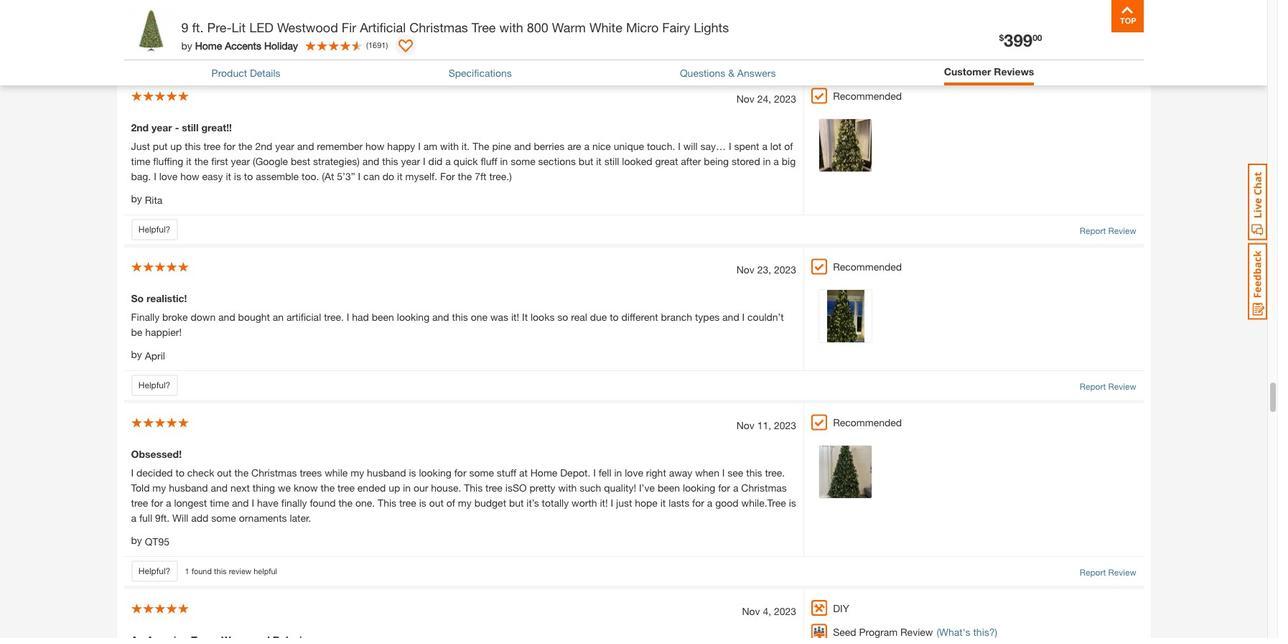 Task type: vqa. For each thing, say whether or not it's contained in the screenshot.
DECK
no



Task type: describe. For each thing, give the bounding box(es) containing it.
diy
[[833, 603, 850, 615]]

2 horizontal spatial my
[[458, 497, 472, 509]]

we
[[278, 482, 291, 494]]

and right types
[[723, 311, 740, 323]]

the
[[473, 140, 490, 153]]

0 vertical spatial with
[[500, 19, 524, 35]]

artificial
[[287, 311, 321, 323]]

and up can on the left top
[[363, 155, 380, 168]]

1 report from the top
[[1080, 55, 1106, 66]]

see
[[728, 467, 744, 479]]

is inside 2nd year - still great!! just put up this tree for the 2nd year and remember how happy i am with it. the pine and berries are a nice unique touch. i will say… i spent a lot of time fluffing it the first year (google best strategies) and this year i did a quick fluff in some sections but it still looked great after being stored in a big bag. i love how easy it is to assemble too. (at 5'3" i can do it myself. for the 7ft tree.)
[[234, 171, 241, 183]]

5'3"
[[337, 171, 355, 183]]

)
[[386, 40, 388, 49]]

a right "did"
[[445, 155, 451, 168]]

but inside 2nd year - still great!! just put up this tree for the 2nd year and remember how happy i am with it. the pine and berries are a nice unique touch. i will say… i spent a lot of time fluffing it the first year (google best strategies) and this year i did a quick fluff in some sections but it still looked great after being stored in a big bag. i love how easy it is to assemble too. (at 5'3" i can do it myself. for the 7ft tree.)
[[579, 155, 594, 168]]

800
[[527, 19, 549, 35]]

do
[[383, 171, 394, 183]]

1 vertical spatial 2nd
[[255, 140, 273, 153]]

a up 9ft.
[[166, 497, 171, 509]]

decided
[[136, 467, 173, 479]]

marfayjo
[[145, 23, 184, 35]]

due
[[590, 311, 607, 323]]

helpful? button for 2nd year - still great!!
[[131, 219, 178, 241]]

of inside 2nd year - still great!! just put up this tree for the 2nd year and remember how happy i am with it. the pine and berries are a nice unique touch. i will say… i spent a lot of time fluffing it the first year (google best strategies) and this year i did a quick fluff in some sections but it still looked great after being stored in a big bag. i love how easy it is to assemble too. (at 5'3" i can do it myself. for the 7ft tree.)
[[785, 140, 793, 153]]

it right easy
[[226, 171, 231, 183]]

1 vertical spatial my
[[153, 482, 166, 494]]

by april
[[131, 349, 165, 362]]

spent
[[734, 140, 760, 153]]

this left review
[[214, 566, 227, 576]]

being
[[704, 155, 729, 168]]

0 horizontal spatial out
[[217, 467, 232, 479]]

(at
[[322, 171, 334, 183]]

tree down the told
[[131, 497, 148, 509]]

next
[[231, 482, 250, 494]]

recommended for nov 11, 2023
[[833, 417, 902, 429]]

isso
[[506, 482, 527, 494]]

i left spent
[[729, 140, 732, 153]]

totally
[[542, 497, 569, 509]]

$
[[999, 32, 1004, 43]]

for
[[440, 171, 455, 183]]

assemble
[[256, 171, 299, 183]]

helpful? button for by
[[131, 48, 178, 70]]

tree down our
[[399, 497, 416, 509]]

ft.
[[192, 19, 204, 35]]

and left next
[[211, 482, 228, 494]]

is right while.tree
[[789, 497, 796, 509]]

7ft
[[475, 171, 487, 183]]

for up "good"
[[718, 482, 731, 494]]

0 horizontal spatial how
[[180, 171, 199, 183]]

did
[[429, 155, 443, 168]]

this right put
[[185, 140, 201, 153]]

year down happy
[[401, 155, 420, 168]]

tree up budget
[[486, 482, 503, 494]]

while.tree
[[742, 497, 786, 509]]

just
[[616, 497, 632, 509]]

tree down while
[[338, 482, 355, 494]]

0 horizontal spatial still
[[182, 122, 199, 134]]

for up 9ft.
[[151, 497, 163, 509]]

budget
[[475, 497, 506, 509]]

and right down
[[218, 311, 235, 323]]

report for nov 23, 2023
[[1080, 382, 1106, 392]]

qt95
[[145, 536, 169, 548]]

house.
[[431, 482, 461, 494]]

by home accents holiday
[[181, 39, 298, 51]]

led
[[249, 19, 274, 35]]

i right bag.
[[154, 171, 156, 183]]

say…
[[701, 140, 726, 153]]

report review button for nov 23, 2023
[[1080, 381, 1137, 394]]

but inside obsessed! i decided to check out the christmas trees while my husband is looking for some stuff at home depot. i fell in love right away when i see this tree. told my husband and next thing we know the tree ended up in our house. this tree isso pretty with such quality!  i've been looking for a christmas tree for a longest time and i have finally found the one. this tree is out of my budget but it's totally worth it! i just hope it lasts for a good while.tree is a full 9ft.  will add some ornaments later.
[[509, 497, 524, 509]]

a left full on the bottom
[[131, 512, 136, 524]]

fluffing
[[153, 155, 183, 168]]

i left just
[[611, 497, 614, 509]]

while
[[325, 467, 348, 479]]

1 horizontal spatial some
[[469, 467, 494, 479]]

tree. inside obsessed! i decided to check out the christmas trees while my husband is looking for some stuff at home depot. i fell in love right away when i see this tree. told my husband and next thing we know the tree ended up in our house. this tree isso pretty with such quality!  i've been looking for a christmas tree for a longest time and i have finally found the one. this tree is out of my budget but it's totally worth it! i just hope it lasts for a good while.tree is a full 9ft.  will add some ornaments later.
[[765, 467, 785, 479]]

-
[[175, 122, 179, 134]]

by for by home accents holiday
[[181, 39, 192, 51]]

1 horizontal spatial this
[[464, 482, 483, 494]]

and right pine
[[514, 140, 531, 153]]

ended
[[358, 482, 386, 494]]

customer
[[944, 65, 992, 78]]

tree
[[472, 19, 496, 35]]

in down lot
[[763, 155, 771, 168]]

quality!
[[604, 482, 636, 494]]

nov for nov 24, 2023
[[737, 93, 755, 105]]

fluff
[[481, 155, 497, 168]]

2 horizontal spatial christmas
[[742, 482, 787, 494]]

is up our
[[409, 467, 416, 479]]

obsessed!
[[131, 448, 182, 461]]

review for nov 23, 2023
[[1109, 382, 1137, 392]]

up inside 2nd year - still great!! just put up this tree for the 2nd year and remember how happy i am with it. the pine and berries are a nice unique touch. i will say… i spent a lot of time fluffing it the first year (google best strategies) and this year i did a quick fluff in some sections but it still looked great after being stored in a big bag. i love how easy it is to assemble too. (at 5'3" i can do it myself. for the 7ft tree.)
[[170, 140, 182, 153]]

0 horizontal spatial 2nd
[[131, 122, 149, 134]]

display image
[[399, 40, 413, 54]]

report review button for nov 24, 2023
[[1080, 225, 1137, 238]]

0 vertical spatial my
[[351, 467, 364, 479]]

i left had
[[347, 311, 349, 323]]

big
[[782, 155, 796, 168]]

one
[[471, 311, 488, 323]]

1 found this review helpful
[[185, 566, 277, 576]]

sections
[[538, 155, 576, 168]]

great!!
[[201, 122, 232, 134]]

feedback link image
[[1248, 243, 1268, 320]]

1 report review button from the top
[[1080, 54, 1137, 67]]

1
[[185, 566, 189, 576]]

nov 11, 2023
[[737, 420, 797, 432]]

with inside 2nd year - still great!! just put up this tree for the 2nd year and remember how happy i am with it. the pine and berries are a nice unique touch. i will say… i spent a lot of time fluffing it the first year (google best strategies) and this year i did a quick fluff in some sections but it still looked great after being stored in a big bag. i love how easy it is to assemble too. (at 5'3" i can do it myself. for the 7ft tree.)
[[440, 140, 459, 153]]

know
[[294, 482, 318, 494]]

&
[[728, 67, 735, 79]]

for up house.
[[454, 467, 467, 479]]

myself.
[[405, 171, 437, 183]]

a left big
[[774, 155, 779, 168]]

tree inside 2nd year - still great!! just put up this tree for the 2nd year and remember how happy i am with it. the pine and berries are a nice unique touch. i will say… i spent a lot of time fluffing it the first year (google best strategies) and this year i did a quick fluff in some sections but it still looked great after being stored in a big bag. i love how easy it is to assemble too. (at 5'3" i can do it myself. for the 7ft tree.)
[[204, 140, 221, 153]]

( 1691 )
[[366, 40, 388, 49]]

quick
[[454, 155, 478, 168]]

product image image
[[127, 7, 174, 54]]

i left "did"
[[423, 155, 426, 168]]

top button
[[1112, 0, 1144, 32]]

broke
[[162, 311, 188, 323]]

year left -
[[152, 122, 172, 134]]

i left see
[[722, 467, 725, 479]]

4,
[[763, 606, 772, 618]]

review for nov 11, 2023
[[1109, 567, 1137, 578]]

i left am
[[418, 140, 421, 153]]

one.
[[356, 497, 375, 509]]

report review button for nov 11, 2023
[[1080, 567, 1137, 580]]

qt95 button
[[145, 534, 169, 550]]

unique
[[614, 140, 644, 153]]

worth
[[572, 497, 597, 509]]

just
[[131, 140, 150, 153]]

0 vertical spatial home
[[195, 39, 222, 51]]

fairy
[[662, 19, 690, 35]]

helpful? for so realistic!
[[138, 380, 170, 391]]

can
[[364, 171, 380, 183]]

thing
[[253, 482, 275, 494]]

touch.
[[647, 140, 675, 153]]

ornaments
[[239, 512, 287, 524]]

by for by april
[[131, 349, 142, 361]]

a down see
[[733, 482, 739, 494]]

year right the first
[[231, 155, 250, 168]]

helpful? button for so realistic!
[[131, 375, 178, 397]]

in left our
[[403, 482, 411, 494]]

will
[[684, 140, 698, 153]]

told
[[131, 482, 150, 494]]

home inside obsessed! i decided to check out the christmas trees while my husband is looking for some stuff at home depot. i fell in love right away when i see this tree. told my husband and next thing we know the tree ended up in our house. this tree isso pretty with such quality!  i've been looking for a christmas tree for a longest time and i have finally found the one. this tree is out of my budget but it's totally worth it! i just hope it lasts for a good while.tree is a full 9ft.  will add some ornaments later.
[[531, 467, 558, 479]]

1 review from the top
[[1109, 55, 1137, 66]]

9
[[181, 19, 189, 35]]

white
[[590, 19, 623, 35]]

such
[[580, 482, 601, 494]]

an
[[273, 311, 284, 323]]

bag.
[[131, 171, 151, 183]]

stuff
[[497, 467, 516, 479]]

and up best
[[297, 140, 314, 153]]

right
[[646, 467, 666, 479]]

2nd year - still great!! just put up this tree for the 2nd year and remember how happy i am with it. the pine and berries are a nice unique touch. i will say… i spent a lot of time fluffing it the first year (google best strategies) and this year i did a quick fluff in some sections but it still looked great after being stored in a big bag. i love how easy it is to assemble too. (at 5'3" i can do it myself. for the 7ft tree.)
[[131, 122, 796, 183]]

found inside obsessed! i decided to check out the christmas trees while my husband is looking for some stuff at home depot. i fell in love right away when i see this tree. told my husband and next thing we know the tree ended up in our house. this tree isso pretty with such quality!  i've been looking for a christmas tree for a longest time and i have finally found the one. this tree is out of my budget but it's totally worth it! i just hope it lasts for a good while.tree is a full 9ft.  will add some ornaments later.
[[310, 497, 336, 509]]

it right do
[[397, 171, 403, 183]]

i left 'fell'
[[593, 467, 596, 479]]

are
[[568, 140, 582, 153]]

will
[[172, 512, 188, 524]]

year up (google
[[275, 140, 294, 153]]

2023 for nov 11, 2023
[[774, 420, 797, 432]]

2023 for nov 23, 2023
[[774, 264, 797, 276]]

check
[[187, 467, 214, 479]]

time inside 2nd year - still great!! just put up this tree for the 2nd year and remember how happy i am with it. the pine and berries are a nice unique touch. i will say… i spent a lot of time fluffing it the first year (google best strategies) and this year i did a quick fluff in some sections but it still looked great after being stored in a big bag. i love how easy it is to assemble too. (at 5'3" i can do it myself. for the 7ft tree.)
[[131, 155, 150, 168]]

details
[[250, 67, 281, 79]]

and left the one
[[432, 311, 449, 323]]

i left will
[[678, 140, 681, 153]]



Task type: locate. For each thing, give the bounding box(es) containing it.
this inside obsessed! i decided to check out the christmas trees while my husband is looking for some stuff at home depot. i fell in love right away when i see this tree. told my husband and next thing we know the tree ended up in our house. this tree isso pretty with such quality!  i've been looking for a christmas tree for a longest time and i have finally found the one. this tree is out of my budget but it's totally worth it! i just hope it lasts for a good while.tree is a full 9ft.  will add some ornaments later.
[[746, 467, 763, 479]]

0 horizontal spatial found
[[192, 566, 212, 576]]

0 vertical spatial of
[[785, 140, 793, 153]]

0 vertical spatial looking
[[397, 311, 430, 323]]

still down nice
[[605, 155, 619, 168]]

to right due
[[610, 311, 619, 323]]

2nd
[[131, 122, 149, 134], [255, 140, 273, 153]]

it down nice
[[596, 155, 602, 168]]

0 horizontal spatial with
[[440, 140, 459, 153]]

it! inside so realistic! finally broke down and bought an artificial tree. i had been looking and this one was it! it looks so real due to different branch types and i couldn't be happier!
[[511, 311, 519, 323]]

for right lasts
[[692, 497, 705, 509]]

by for by qt95
[[131, 535, 142, 547]]

warm
[[552, 19, 586, 35]]

love inside 2nd year - still great!! just put up this tree for the 2nd year and remember how happy i am with it. the pine and berries are a nice unique touch. i will say… i spent a lot of time fluffing it the first year (google best strategies) and this year i did a quick fluff in some sections but it still looked great after being stored in a big bag. i love how easy it is to assemble too. (at 5'3" i can do it myself. for the 7ft tree.)
[[159, 171, 178, 183]]

some inside 2nd year - still great!! just put up this tree for the 2nd year and remember how happy i am with it. the pine and berries are a nice unique touch. i will say… i spent a lot of time fluffing it the first year (google best strategies) and this year i did a quick fluff in some sections but it still looked great after being stored in a big bag. i love how easy it is to assemble too. (at 5'3" i can do it myself. for the 7ft tree.)
[[511, 155, 536, 168]]

had
[[352, 311, 369, 323]]

our
[[414, 482, 428, 494]]

0 vertical spatial out
[[217, 467, 232, 479]]

0 vertical spatial recommended
[[833, 90, 902, 102]]

0 vertical spatial how
[[366, 140, 385, 153]]

recommended for nov 24, 2023
[[833, 90, 902, 102]]

so realistic! finally broke down and bought an artificial tree. i had been looking and this one was it! it looks so real due to different branch types and i couldn't be happier!
[[131, 293, 784, 339]]

nov left 11,
[[737, 420, 755, 432]]

fell
[[599, 467, 612, 479]]

0 vertical spatial husband
[[367, 467, 406, 479]]

0 vertical spatial up
[[170, 140, 182, 153]]

pre-
[[207, 19, 232, 35]]

out down house.
[[429, 497, 444, 509]]

time down just at left
[[131, 155, 150, 168]]

0 vertical spatial but
[[579, 155, 594, 168]]

by inside by april
[[131, 349, 142, 361]]

0 horizontal spatial to
[[176, 467, 185, 479]]

2023 right 11,
[[774, 420, 797, 432]]

by left marfayjo button
[[131, 22, 142, 34]]

4 helpful? button from the top
[[131, 561, 178, 583]]

399
[[1004, 30, 1033, 50]]

helpful? down qt95 button
[[138, 566, 170, 577]]

nov
[[737, 93, 755, 105], [737, 264, 755, 276], [737, 420, 755, 432], [742, 606, 760, 618]]

0 horizontal spatial been
[[372, 311, 394, 323]]

helpful? button down april
[[131, 375, 178, 397]]

2 helpful? from the top
[[138, 224, 170, 235]]

it! left it
[[511, 311, 519, 323]]

1 vertical spatial husband
[[169, 482, 208, 494]]

so
[[131, 293, 144, 305]]

westwood
[[277, 19, 338, 35]]

1 vertical spatial but
[[509, 497, 524, 509]]

2 vertical spatial recommended
[[833, 417, 902, 429]]

how left easy
[[180, 171, 199, 183]]

1 horizontal spatial how
[[366, 140, 385, 153]]

this down ended
[[378, 497, 397, 509]]

2 helpful? button from the top
[[131, 219, 178, 241]]

the
[[238, 140, 253, 153], [194, 155, 209, 168], [458, 171, 472, 183], [234, 467, 249, 479], [321, 482, 335, 494], [339, 497, 353, 509]]

2 vertical spatial looking
[[683, 482, 716, 494]]

1 vertical spatial still
[[605, 155, 619, 168]]

a
[[584, 140, 590, 153], [762, 140, 768, 153], [445, 155, 451, 168], [774, 155, 779, 168], [733, 482, 739, 494], [166, 497, 171, 509], [707, 497, 713, 509], [131, 512, 136, 524]]

2nd up just at left
[[131, 122, 149, 134]]

this up do
[[382, 155, 398, 168]]

been right had
[[372, 311, 394, 323]]

april button
[[145, 348, 165, 364]]

been inside so realistic! finally broke down and bought an artificial tree. i had been looking and this one was it! it looks so real due to different branch types and i couldn't be happier!
[[372, 311, 394, 323]]

finally
[[131, 311, 160, 323]]

looking for is
[[419, 467, 452, 479]]

best
[[291, 155, 310, 168]]

of inside obsessed! i decided to check out the christmas trees while my husband is looking for some stuff at home depot. i fell in love right away when i see this tree. told my husband and next thing we know the tree ended up in our house. this tree isso pretty with such quality!  i've been looking for a christmas tree for a longest time and i have finally found the one. this tree is out of my budget but it's totally worth it! i just hope it lasts for a good while.tree is a full 9ft.  will add some ornaments later.
[[447, 497, 455, 509]]

report review for nov 11, 2023
[[1080, 567, 1137, 578]]

up right ended
[[389, 482, 400, 494]]

2 report review from the top
[[1080, 226, 1137, 237]]

questions
[[680, 67, 726, 79]]

by down 9
[[181, 39, 192, 51]]

1 horizontal spatial my
[[351, 467, 364, 479]]

2 vertical spatial my
[[458, 497, 472, 509]]

0 horizontal spatial my
[[153, 482, 166, 494]]

report review for nov 23, 2023
[[1080, 382, 1137, 392]]

1 horizontal spatial tree.
[[765, 467, 785, 479]]

rita
[[145, 194, 163, 206]]

longest
[[174, 497, 207, 509]]

1 horizontal spatial with
[[500, 19, 524, 35]]

hope
[[635, 497, 658, 509]]

tree. left had
[[324, 311, 344, 323]]

0 horizontal spatial time
[[131, 155, 150, 168]]

0 vertical spatial this
[[464, 482, 483, 494]]

easy
[[202, 171, 223, 183]]

1 vertical spatial love
[[625, 467, 644, 479]]

looking inside so realistic! finally broke down and bought an artificial tree. i had been looking and this one was it! it looks so real due to different branch types and i couldn't be happier!
[[397, 311, 430, 323]]

bought
[[238, 311, 270, 323]]

found right 1
[[192, 566, 212, 576]]

recommended for nov 23, 2023
[[833, 261, 902, 273]]

questions & answers
[[680, 67, 776, 79]]

to left check
[[176, 467, 185, 479]]

answers
[[738, 67, 776, 79]]

2023 right '4,'
[[774, 606, 797, 618]]

1 vertical spatial it!
[[600, 497, 608, 509]]

2 vertical spatial christmas
[[742, 482, 787, 494]]

nov for nov 4, 2023
[[742, 606, 760, 618]]

4 report from the top
[[1080, 567, 1106, 578]]

1 horizontal spatial christmas
[[410, 19, 468, 35]]

1 horizontal spatial time
[[210, 497, 229, 509]]

i left can on the left top
[[358, 171, 361, 183]]

happy
[[387, 140, 415, 153]]

with left 800
[[500, 19, 524, 35]]

0 horizontal spatial home
[[195, 39, 222, 51]]

a left "good"
[[707, 497, 713, 509]]

home down ft.
[[195, 39, 222, 51]]

0 horizontal spatial but
[[509, 497, 524, 509]]

in right fluff
[[500, 155, 508, 168]]

still right -
[[182, 122, 199, 134]]

3 2023 from the top
[[774, 420, 797, 432]]

pine
[[492, 140, 511, 153]]

2 vertical spatial with
[[558, 482, 577, 494]]

christmas up while.tree
[[742, 482, 787, 494]]

report review for nov 24, 2023
[[1080, 226, 1137, 237]]

put
[[153, 140, 168, 153]]

9 ft. pre-lit led westwood fir artificial christmas tree with 800 warm white micro fairy lights
[[181, 19, 729, 35]]

with left it.
[[440, 140, 459, 153]]

1 horizontal spatial love
[[625, 467, 644, 479]]

by inside by rita
[[131, 193, 142, 205]]

helpful? for 2nd year - still great!!
[[138, 224, 170, 235]]

a right are
[[584, 140, 590, 153]]

1 vertical spatial to
[[610, 311, 619, 323]]

2 2023 from the top
[[774, 264, 797, 276]]

by left rita button
[[131, 193, 142, 205]]

2 recommended from the top
[[833, 261, 902, 273]]

reviews
[[994, 65, 1035, 78]]

i left have at the bottom of page
[[252, 497, 254, 509]]

home up pretty
[[531, 467, 558, 479]]

2023 for nov 4, 2023
[[774, 606, 797, 618]]

looks
[[531, 311, 555, 323]]

husband up 'longest'
[[169, 482, 208, 494]]

3 recommended from the top
[[833, 417, 902, 429]]

1 horizontal spatial up
[[389, 482, 400, 494]]

4 report review from the top
[[1080, 567, 1137, 578]]

great
[[655, 155, 678, 168]]

by left april
[[131, 349, 142, 361]]

out up next
[[217, 467, 232, 479]]

time
[[131, 155, 150, 168], [210, 497, 229, 509]]

1 vertical spatial of
[[447, 497, 455, 509]]

1 vertical spatial time
[[210, 497, 229, 509]]

1 vertical spatial christmas
[[251, 467, 297, 479]]

1 report review from the top
[[1080, 55, 1137, 66]]

2 horizontal spatial with
[[558, 482, 577, 494]]

with inside obsessed! i decided to check out the christmas trees while my husband is looking for some stuff at home depot. i fell in love right away when i see this tree. told my husband and next thing we know the tree ended up in our house. this tree isso pretty with such quality!  i've been looking for a christmas tree for a longest time and i have finally found the one. this tree is out of my budget but it's totally worth it! i just hope it lasts for a good while.tree is a full 9ft.  will add some ornaments later.
[[558, 482, 577, 494]]

0 vertical spatial to
[[244, 171, 253, 183]]

3 helpful? from the top
[[138, 380, 170, 391]]

a left lot
[[762, 140, 768, 153]]

lit
[[232, 19, 246, 35]]

1 vertical spatial how
[[180, 171, 199, 183]]

report for nov 11, 2023
[[1080, 567, 1106, 578]]

1 vertical spatial home
[[531, 467, 558, 479]]

when
[[695, 467, 720, 479]]

0 vertical spatial tree.
[[324, 311, 344, 323]]

product
[[212, 67, 247, 79]]

good
[[716, 497, 739, 509]]

(
[[366, 40, 368, 49]]

nov for nov 11, 2023
[[737, 420, 755, 432]]

11,
[[758, 420, 772, 432]]

0 horizontal spatial this
[[378, 497, 397, 509]]

by inside by qt95
[[131, 535, 142, 547]]

1 horizontal spatial been
[[658, 482, 680, 494]]

24,
[[758, 93, 772, 105]]

christmas up we
[[251, 467, 297, 479]]

0 vertical spatial some
[[511, 155, 536, 168]]

trees
[[300, 467, 322, 479]]

helpful? button down by marfayjo on the top left of page
[[131, 48, 178, 70]]

helpful? button down qt95 button
[[131, 561, 178, 583]]

4 helpful? from the top
[[138, 566, 170, 577]]

3 report review from the top
[[1080, 382, 1137, 392]]

tree. inside so realistic! finally broke down and bought an artificial tree. i had been looking and this one was it! it looks so real due to different branch types and i couldn't be happier!
[[324, 311, 344, 323]]

0 vertical spatial time
[[131, 155, 150, 168]]

1 horizontal spatial but
[[579, 155, 594, 168]]

helpful? down april
[[138, 380, 170, 391]]

helpful?
[[138, 53, 170, 64], [138, 224, 170, 235], [138, 380, 170, 391], [138, 566, 170, 577]]

0 vertical spatial still
[[182, 122, 199, 134]]

2 vertical spatial to
[[176, 467, 185, 479]]

later.
[[290, 512, 311, 524]]

2 report review button from the top
[[1080, 225, 1137, 238]]

i up the told
[[131, 467, 134, 479]]

1 horizontal spatial husband
[[367, 467, 406, 479]]

finally
[[281, 497, 307, 509]]

4 report review button from the top
[[1080, 567, 1137, 580]]

1 horizontal spatial still
[[605, 155, 619, 168]]

0 horizontal spatial it!
[[511, 311, 519, 323]]

report for nov 24, 2023
[[1080, 226, 1106, 237]]

1 horizontal spatial to
[[244, 171, 253, 183]]

by for by rita
[[131, 193, 142, 205]]

helpful? down the "rita" at the top
[[138, 224, 170, 235]]

i
[[418, 140, 421, 153], [678, 140, 681, 153], [729, 140, 732, 153], [423, 155, 426, 168], [154, 171, 156, 183], [358, 171, 361, 183], [347, 311, 349, 323], [742, 311, 745, 323], [131, 467, 134, 479], [593, 467, 596, 479], [722, 467, 725, 479], [252, 497, 254, 509], [611, 497, 614, 509]]

this left the one
[[452, 311, 468, 323]]

1 2023 from the top
[[774, 93, 797, 105]]

to inside obsessed! i decided to check out the christmas trees while my husband is looking for some stuff at home depot. i fell in love right away when i see this tree. told my husband and next thing we know the tree ended up in our house. this tree isso pretty with such quality!  i've been looking for a christmas tree for a longest time and i have finally found the one. this tree is out of my budget but it's totally worth it! i just hope it lasts for a good while.tree is a full 9ft.  will add some ornaments later.
[[176, 467, 185, 479]]

2023 right 23,
[[774, 264, 797, 276]]

up right put
[[170, 140, 182, 153]]

it! right the worth
[[600, 497, 608, 509]]

4 2023 from the top
[[774, 606, 797, 618]]

live chat image
[[1248, 164, 1268, 241]]

1 vertical spatial this
[[378, 497, 397, 509]]

4 review from the top
[[1109, 567, 1137, 578]]

1 vertical spatial out
[[429, 497, 444, 509]]

how left happy
[[366, 140, 385, 153]]

and down next
[[232, 497, 249, 509]]

this up budget
[[464, 482, 483, 494]]

customer reviews
[[944, 65, 1035, 78]]

review for nov 24, 2023
[[1109, 226, 1137, 237]]

report review button
[[1080, 54, 1137, 67], [1080, 225, 1137, 238], [1080, 381, 1137, 394], [1080, 567, 1137, 580]]

lights
[[694, 19, 729, 35]]

1 vertical spatial tree.
[[765, 467, 785, 479]]

2 vertical spatial some
[[211, 512, 236, 524]]

helpful? button down the "rita" at the top
[[131, 219, 178, 241]]

nov 23, 2023
[[737, 264, 797, 276]]

0 horizontal spatial of
[[447, 497, 455, 509]]

love up i've
[[625, 467, 644, 479]]

report review
[[1080, 55, 1137, 66], [1080, 226, 1137, 237], [1080, 382, 1137, 392], [1080, 567, 1137, 578]]

2 review from the top
[[1109, 226, 1137, 237]]

it's
[[527, 497, 539, 509]]

looking for been
[[397, 311, 430, 323]]

nov 4, 2023
[[742, 606, 797, 618]]

0 vertical spatial love
[[159, 171, 178, 183]]

by inside by marfayjo
[[131, 22, 142, 34]]

been inside obsessed! i decided to check out the christmas trees while my husband is looking for some stuff at home depot. i fell in love right away when i see this tree. told my husband and next thing we know the tree ended up in our house. this tree isso pretty with such quality!  i've been looking for a christmas tree for a longest time and i have finally found the one. this tree is out of my budget but it's totally worth it! i just hope it lasts for a good while.tree is a full 9ft.  will add some ornaments later.
[[658, 482, 680, 494]]

it
[[522, 311, 528, 323]]

it inside obsessed! i decided to check out the christmas trees while my husband is looking for some stuff at home depot. i fell in love right away when i see this tree. told my husband and next thing we know the tree ended up in our house. this tree isso pretty with such quality!  i've been looking for a christmas tree for a longest time and i have finally found the one. this tree is out of my budget but it's totally worth it! i just hope it lasts for a good while.tree is a full 9ft.  will add some ornaments later.
[[661, 497, 666, 509]]

some down pine
[[511, 155, 536, 168]]

0 vertical spatial been
[[372, 311, 394, 323]]

tree
[[204, 140, 221, 153], [338, 482, 355, 494], [486, 482, 503, 494], [131, 497, 148, 509], [399, 497, 416, 509]]

husband up ended
[[367, 467, 406, 479]]

1 vertical spatial up
[[389, 482, 400, 494]]

artificial
[[360, 19, 406, 35]]

with down depot.
[[558, 482, 577, 494]]

in right 'fell'
[[614, 467, 622, 479]]

1 helpful? from the top
[[138, 53, 170, 64]]

nov 24, 2023
[[737, 93, 797, 105]]

1 vertical spatial recommended
[[833, 261, 902, 273]]

helpful? for by
[[138, 53, 170, 64]]

time inside obsessed! i decided to check out the christmas trees while my husband is looking for some stuff at home depot. i fell in love right away when i see this tree. told my husband and next thing we know the tree ended up in our house. this tree isso pretty with such quality!  i've been looking for a christmas tree for a longest time and i have finally found the one. this tree is out of my budget but it's totally worth it! i just hope it lasts for a good while.tree is a full 9ft.  will add some ornaments later.
[[210, 497, 229, 509]]

customer reviews button
[[944, 64, 1035, 82], [944, 64, 1035, 79]]

to inside 2nd year - still great!! just put up this tree for the 2nd year and remember how happy i am with it. the pine and berries are a nice unique touch. i will say… i spent a lot of time fluffing it the first year (google best strategies) and this year i did a quick fluff in some sections but it still looked great after being stored in a big bag. i love how easy it is to assemble too. (at 5'3" i can do it myself. for the 7ft tree.)
[[244, 171, 253, 183]]

helpful
[[254, 566, 277, 576]]

1 vertical spatial been
[[658, 482, 680, 494]]

2nd up (google
[[255, 140, 273, 153]]

this right see
[[746, 467, 763, 479]]

nov left the 24,
[[737, 93, 755, 105]]

3 review from the top
[[1109, 382, 1137, 392]]

to inside so realistic! finally broke down and bought an artificial tree. i had been looking and this one was it! it looks so real due to different branch types and i couldn't be happier!
[[610, 311, 619, 323]]

2023 right the 24,
[[774, 93, 797, 105]]

it! inside obsessed! i decided to check out the christmas trees while my husband is looking for some stuff at home depot. i fell in love right away when i see this tree. told my husband and next thing we know the tree ended up in our house. this tree isso pretty with such quality!  i've been looking for a christmas tree for a longest time and i have finally found the one. this tree is out of my budget but it's totally worth it! i just hope it lasts for a good while.tree is a full 9ft.  will add some ornaments later.
[[600, 497, 608, 509]]

00
[[1033, 32, 1043, 43]]

0 horizontal spatial tree.
[[324, 311, 344, 323]]

tree. up while.tree
[[765, 467, 785, 479]]

nov for nov 23, 2023
[[737, 264, 755, 276]]

0 vertical spatial christmas
[[410, 19, 468, 35]]

$ 399 00
[[999, 30, 1043, 50]]

1 recommended from the top
[[833, 90, 902, 102]]

2 report from the top
[[1080, 226, 1106, 237]]

1 helpful? button from the top
[[131, 48, 178, 70]]

2023 for nov 24, 2023
[[774, 93, 797, 105]]

it right fluffing
[[186, 155, 192, 168]]

for inside 2nd year - still great!! just put up this tree for the 2nd year and remember how happy i am with it. the pine and berries are a nice unique touch. i will say… i spent a lot of time fluffing it the first year (google best strategies) and this year i did a quick fluff in some sections but it still looked great after being stored in a big bag. i love how easy it is to assemble too. (at 5'3" i can do it myself. for the 7ft tree.)
[[224, 140, 236, 153]]

looking right had
[[397, 311, 430, 323]]

different
[[622, 311, 658, 323]]

christmas
[[410, 19, 468, 35], [251, 467, 297, 479], [742, 482, 787, 494]]

up inside obsessed! i decided to check out the christmas trees while my husband is looking for some stuff at home depot. i fell in love right away when i see this tree. told my husband and next thing we know the tree ended up in our house. this tree isso pretty with such quality!  i've been looking for a christmas tree for a longest time and i have finally found the one. this tree is out of my budget but it's totally worth it! i just hope it lasts for a good while.tree is a full 9ft.  will add some ornaments later.
[[389, 482, 400, 494]]

for up the first
[[224, 140, 236, 153]]

by for by marfayjo
[[131, 22, 142, 34]]

1691
[[368, 40, 386, 49]]

0 horizontal spatial christmas
[[251, 467, 297, 479]]

1 vertical spatial found
[[192, 566, 212, 576]]

0 vertical spatial it!
[[511, 311, 519, 323]]

review
[[229, 566, 252, 576]]

23,
[[758, 264, 772, 276]]

1 vertical spatial with
[[440, 140, 459, 153]]

1 horizontal spatial 2nd
[[255, 140, 273, 153]]

love
[[159, 171, 178, 183], [625, 467, 644, 479]]

love down fluffing
[[159, 171, 178, 183]]

0 vertical spatial 2nd
[[131, 122, 149, 134]]

(google
[[253, 155, 288, 168]]

looking down when in the bottom right of the page
[[683, 482, 716, 494]]

1 vertical spatial looking
[[419, 467, 452, 479]]

tree up the first
[[204, 140, 221, 153]]

of right lot
[[785, 140, 793, 153]]

this inside so realistic! finally broke down and bought an artificial tree. i had been looking and this one was it! it looks so real due to different branch types and i couldn't be happier!
[[452, 311, 468, 323]]

0 horizontal spatial up
[[170, 140, 182, 153]]

0 horizontal spatial some
[[211, 512, 236, 524]]

specifications button
[[449, 65, 512, 80], [449, 65, 512, 80]]

year
[[152, 122, 172, 134], [275, 140, 294, 153], [231, 155, 250, 168], [401, 155, 420, 168]]

1 horizontal spatial it!
[[600, 497, 608, 509]]

to
[[244, 171, 253, 183], [610, 311, 619, 323], [176, 467, 185, 479]]

i left the couldn't
[[742, 311, 745, 323]]

been up lasts
[[658, 482, 680, 494]]

nov left 23,
[[737, 264, 755, 276]]

love inside obsessed! i decided to check out the christmas trees while my husband is looking for some stuff at home depot. i fell in love right away when i see this tree. told my husband and next thing we know the tree ended up in our house. this tree isso pretty with such quality!  i've been looking for a christmas tree for a longest time and i have finally found the one. this tree is out of my budget but it's totally worth it! i just hope it lasts for a good while.tree is a full 9ft.  will add some ornaments later.
[[625, 467, 644, 479]]

1 horizontal spatial home
[[531, 467, 558, 479]]

2 horizontal spatial some
[[511, 155, 536, 168]]

1 vertical spatial some
[[469, 467, 494, 479]]

9ft.
[[155, 512, 170, 524]]

1 horizontal spatial of
[[785, 140, 793, 153]]

0 horizontal spatial husband
[[169, 482, 208, 494]]

nice
[[593, 140, 611, 153]]

0 vertical spatial found
[[310, 497, 336, 509]]

3 report from the top
[[1080, 382, 1106, 392]]

1 horizontal spatial found
[[310, 497, 336, 509]]

0 horizontal spatial love
[[159, 171, 178, 183]]

was
[[491, 311, 509, 323]]

is down our
[[419, 497, 427, 509]]

3 helpful? button from the top
[[131, 375, 178, 397]]

this
[[464, 482, 483, 494], [378, 497, 397, 509]]

but down isso
[[509, 497, 524, 509]]

3 report review button from the top
[[1080, 381, 1137, 394]]

micro
[[626, 19, 659, 35]]

2 horizontal spatial to
[[610, 311, 619, 323]]

1 horizontal spatial out
[[429, 497, 444, 509]]

pretty
[[530, 482, 556, 494]]



